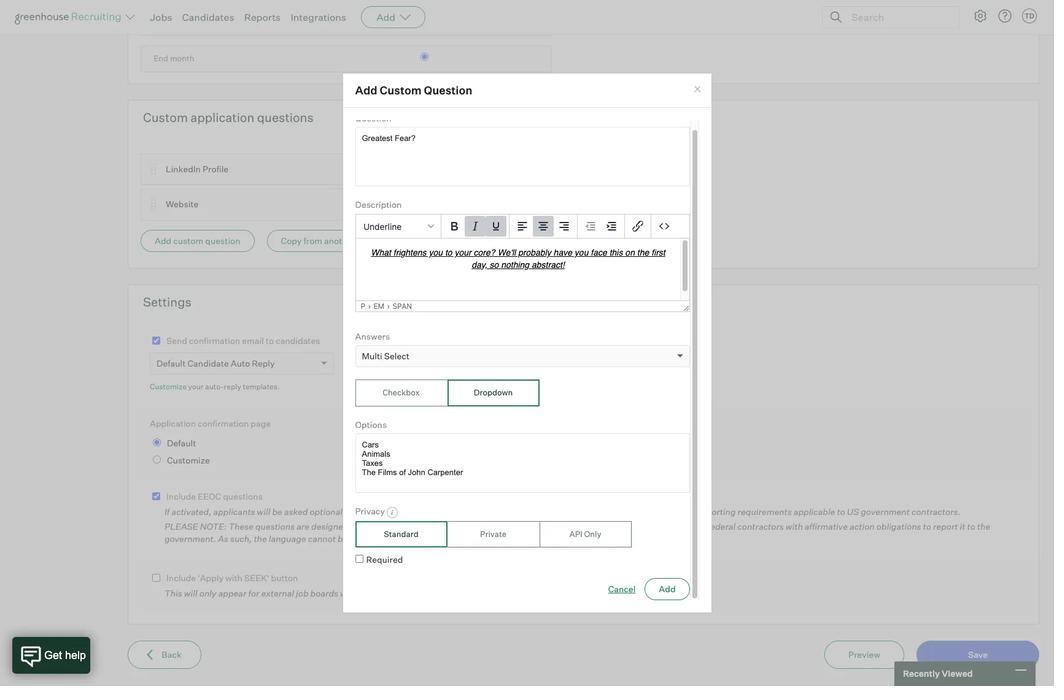 Task type: describe. For each thing, give the bounding box(es) containing it.
application
[[191, 110, 254, 125]]

recently viewed
[[903, 669, 973, 680]]

to left the us at the bottom right
[[837, 507, 845, 517]]

underline group
[[356, 215, 689, 239]]

with up specifically
[[624, 507, 641, 517]]

integrations link
[[291, 11, 346, 23]]

options
[[355, 420, 387, 430]]

a
[[359, 589, 364, 599]]

2 toolbar from the left
[[509, 215, 577, 239]]

add custom question dialog
[[342, 73, 712, 614]]

customize for customize
[[167, 455, 210, 466]]

auto-
[[205, 383, 224, 392]]

it
[[960, 522, 965, 532]]

government.
[[165, 534, 216, 544]]

dropdown
[[474, 388, 513, 398]]

standard option
[[355, 522, 447, 548]]

that
[[586, 522, 602, 532]]

span
[[393, 302, 412, 311]]

gender,
[[411, 507, 442, 517]]

please
[[165, 522, 198, 532]]

for inside include 'apply with seek' button this will only appear for external job boards with a saved seek client id.
[[248, 589, 259, 599]]

1 horizontal spatial the
[[542, 522, 555, 532]]

2 horizontal spatial the
[[977, 522, 990, 532]]

end month
[[153, 54, 194, 63]]

private
[[480, 530, 506, 539]]

2 › from the left
[[387, 302, 390, 311]]

preview button
[[824, 642, 904, 670]]

reply
[[252, 359, 275, 369]]

application
[[150, 418, 196, 429]]

action
[[850, 522, 875, 532]]

contractors.
[[912, 507, 961, 517]]

requirements
[[738, 507, 792, 517]]

copy from another job
[[281, 236, 370, 246]]

jobs
[[150, 11, 172, 23]]

this
[[165, 589, 182, 599]]

contractors
[[737, 522, 784, 532]]

cannot
[[308, 534, 336, 544]]

saved
[[366, 589, 389, 599]]

default for default
[[167, 438, 196, 449]]

are
[[297, 522, 309, 532]]

templates.
[[243, 383, 280, 392]]

end for end year
[[153, 18, 168, 27]]

asked
[[284, 507, 308, 517]]

api only option
[[539, 522, 631, 548]]

to right it
[[967, 522, 975, 532]]

will for be
[[257, 507, 270, 517]]

1 vertical spatial question
[[355, 113, 391, 123]]

linkedin profile
[[166, 164, 228, 174]]

custom inside add custom question dialog
[[380, 83, 422, 97]]

job inside button
[[357, 236, 370, 246]]

send
[[166, 336, 187, 346]]

Required checkbox
[[355, 556, 363, 564]]

back button
[[128, 642, 201, 670]]

select
[[384, 351, 409, 362]]

veteran,
[[465, 507, 499, 517]]

add inside button
[[659, 584, 676, 595]]

0 vertical spatial applicants
[[213, 507, 255, 517]]

page
[[251, 418, 271, 429]]

api
[[569, 530, 582, 539]]

Search text field
[[848, 8, 948, 26]]

recently
[[903, 669, 940, 680]]

auto
[[231, 359, 250, 369]]

td button
[[1022, 9, 1037, 23]]

add inside popup button
[[376, 11, 395, 23]]

and
[[500, 507, 516, 517]]

private option
[[447, 522, 539, 548]]

customize link
[[150, 383, 187, 392]]

1 toolbar from the left
[[441, 215, 509, 239]]

multi select
[[362, 351, 409, 362]]

0 vertical spatial question
[[424, 83, 472, 97]]

will for only
[[184, 589, 197, 599]]

include 'apply with seek' button this will only appear for external job boards with a saved seek client id.
[[165, 573, 452, 599]]

include for include 'apply with seek' button this will only appear for external job boards with a saved seek client id.
[[166, 573, 196, 584]]

preview
[[848, 650, 880, 661]]

include eeoc questions if activated, applicants will be asked optional questions about gender, race, veteran, and disability status to comply with certain eeoc reporting requirements applicable to us government contractors. please note: these questions are designed to collect demographic data about applicants in the format that is specifically required for federal contractors with affirmative action obligations to report it to the government. as such, the language cannot be altered.
[[165, 492, 990, 544]]

your
[[188, 383, 203, 392]]

answers
[[355, 331, 390, 342]]

1 vertical spatial applicants
[[489, 522, 531, 532]]

save
[[968, 650, 988, 661]]

cancel
[[608, 584, 636, 595]]

integrations
[[291, 11, 346, 23]]

underline
[[363, 221, 401, 232]]

customize for customize your auto-reply templates.
[[150, 383, 187, 392]]

comply
[[592, 507, 622, 517]]

optional
[[310, 507, 343, 517]]

back
[[162, 650, 182, 661]]

note:
[[200, 522, 227, 532]]

client
[[416, 589, 439, 599]]

designed
[[311, 522, 348, 532]]

privacy
[[355, 507, 385, 517]]

if
[[165, 507, 170, 517]]

td button
[[1020, 6, 1039, 26]]

add custom question button
[[141, 230, 254, 252]]

disability
[[518, 507, 554, 517]]

job inside include 'apply with seek' button this will only appear for external job boards with a saved seek client id.
[[296, 589, 309, 599]]

candidates link
[[182, 11, 234, 23]]

question
[[205, 236, 240, 246]]

1 › from the left
[[368, 302, 371, 311]]



Task type: locate. For each thing, give the bounding box(es) containing it.
1 horizontal spatial for
[[695, 522, 706, 532]]

confirmation for application
[[198, 418, 249, 429]]

applicants up the "these"
[[213, 507, 255, 517]]

1 vertical spatial customize
[[167, 455, 210, 466]]

end year
[[153, 18, 186, 27]]

to down contractors.
[[923, 522, 931, 532]]

0 horizontal spatial for
[[248, 589, 259, 599]]

add custom question
[[355, 83, 472, 97]]

for down 'seek''
[[248, 589, 259, 599]]

candidates
[[182, 11, 234, 23]]

0 vertical spatial include
[[166, 492, 196, 502]]

1 include from the top
[[166, 492, 196, 502]]

report
[[933, 522, 958, 532]]

job
[[357, 236, 370, 246], [296, 589, 309, 599]]

1 vertical spatial eeoc
[[673, 507, 696, 517]]

to right email
[[266, 336, 274, 346]]

customize left your
[[150, 383, 187, 392]]

'apply
[[198, 573, 223, 584]]

default candidate auto reply option
[[157, 359, 275, 369]]

about down veteran,
[[464, 522, 487, 532]]

send confirmation email to candidates
[[166, 336, 320, 346]]

underline button
[[358, 216, 438, 237]]

as
[[218, 534, 228, 544]]

checkbox option
[[355, 380, 447, 407]]

will inside include 'apply with seek' button this will only appear for external job boards with a saved seek client id.
[[184, 589, 197, 599]]

confirmation left page
[[198, 418, 249, 429]]

for inside include eeoc questions if activated, applicants will be asked optional questions about gender, race, veteran, and disability status to comply with certain eeoc reporting requirements applicable to us government contractors. please note: these questions are designed to collect demographic data about applicants in the format that is specifically required for federal contractors with affirmative action obligations to report it to the government. as such, the language cannot be altered.
[[695, 522, 706, 532]]

custom
[[380, 83, 422, 97], [143, 110, 188, 125]]

em
[[374, 302, 384, 311]]

0 horizontal spatial custom
[[143, 110, 188, 125]]

add button
[[645, 579, 690, 601]]

0 vertical spatial end
[[153, 18, 168, 27]]

language
[[269, 534, 306, 544]]

required
[[659, 522, 693, 532]]

td
[[1024, 12, 1034, 20]]

customize down application
[[167, 455, 210, 466]]

end left year
[[153, 18, 168, 27]]

2 end from the top
[[153, 54, 168, 63]]

resize image
[[683, 305, 689, 312]]

1 horizontal spatial will
[[257, 507, 270, 517]]

0 vertical spatial customize
[[150, 383, 187, 392]]

end for end month
[[153, 54, 168, 63]]

0 vertical spatial custom
[[380, 83, 422, 97]]

include inside include 'apply with seek' button this will only appear for external job boards with a saved seek client id.
[[166, 573, 196, 584]]

None radio
[[421, 17, 428, 25], [421, 53, 428, 61], [153, 456, 161, 464], [421, 17, 428, 25], [421, 53, 428, 61], [153, 456, 161, 464]]

1 vertical spatial will
[[184, 589, 197, 599]]

question
[[424, 83, 472, 97], [355, 113, 391, 123]]

save button
[[917, 642, 1039, 670]]

p › em › span
[[361, 302, 412, 311]]

reports link
[[244, 11, 281, 23]]

None checkbox
[[152, 337, 160, 345], [152, 493, 160, 501], [152, 575, 160, 583], [152, 337, 160, 345], [152, 493, 160, 501], [152, 575, 160, 583]]

from
[[303, 236, 322, 246]]

2 include from the top
[[166, 573, 196, 584]]

be
[[272, 507, 282, 517], [338, 534, 348, 544]]

1 horizontal spatial ›
[[387, 302, 390, 311]]

0 vertical spatial for
[[695, 522, 706, 532]]

profile
[[203, 164, 228, 174]]

custom
[[173, 236, 203, 246]]

0 vertical spatial eeoc
[[198, 492, 221, 502]]

0 vertical spatial job
[[357, 236, 370, 246]]

include
[[166, 492, 196, 502], [166, 573, 196, 584]]

in
[[533, 522, 540, 532]]

reply
[[224, 383, 241, 392]]

api only
[[569, 530, 601, 539]]

1 vertical spatial default
[[167, 438, 196, 449]]

seek
[[391, 589, 414, 599]]

collect
[[360, 522, 387, 532]]

candidates
[[276, 336, 320, 346]]

1 vertical spatial about
[[464, 522, 487, 532]]

applicants down the and at the left of the page
[[489, 522, 531, 532]]

0 horizontal spatial question
[[355, 113, 391, 123]]

race,
[[444, 507, 464, 517]]

1 horizontal spatial about
[[464, 522, 487, 532]]

standard
[[384, 530, 418, 539]]

button
[[271, 573, 298, 584]]

to up altered.
[[350, 522, 358, 532]]

0 vertical spatial be
[[272, 507, 282, 517]]

greenhouse recruiting image
[[15, 10, 125, 25]]

1 horizontal spatial applicants
[[489, 522, 531, 532]]

custom application questions
[[143, 110, 314, 125]]

0 vertical spatial default
[[157, 359, 186, 369]]

email
[[242, 336, 264, 346]]

with left a
[[340, 589, 357, 599]]

for left the federal
[[695, 522, 706, 532]]

navigation containing p
[[361, 302, 678, 311]]

end left month
[[153, 54, 168, 63]]

1 vertical spatial custom
[[143, 110, 188, 125]]

1 vertical spatial be
[[338, 534, 348, 544]]

0 vertical spatial about
[[386, 507, 409, 517]]

the right in
[[542, 522, 555, 532]]

external
[[261, 589, 294, 599]]

› right the p button
[[368, 302, 371, 311]]

year
[[170, 18, 186, 27]]

1 horizontal spatial question
[[424, 83, 472, 97]]

affirmative
[[805, 522, 848, 532]]

include inside include eeoc questions if activated, applicants will be asked optional questions about gender, race, veteran, and disability status to comply with certain eeoc reporting requirements applicable to us government contractors. please note: these questions are designed to collect demographic data about applicants in the format that is specifically required for federal contractors with affirmative action obligations to report it to the government. as such, the language cannot be altered.
[[166, 492, 196, 502]]

default down application
[[167, 438, 196, 449]]

dropdown option
[[447, 380, 539, 407]]

checkbox
[[383, 388, 420, 398]]

altered.
[[350, 534, 381, 544]]

status
[[556, 507, 581, 517]]

federal
[[708, 522, 736, 532]]

include up this at the left bottom
[[166, 573, 196, 584]]

with down applicable
[[786, 522, 803, 532]]

jobs link
[[150, 11, 172, 23]]

close image
[[692, 84, 702, 94]]

candidate
[[188, 359, 229, 369]]

›
[[368, 302, 371, 311], [387, 302, 390, 311]]

to
[[266, 336, 274, 346], [582, 507, 591, 517], [837, 507, 845, 517], [350, 522, 358, 532], [923, 522, 931, 532], [967, 522, 975, 532]]

include for include eeoc questions if activated, applicants will be asked optional questions about gender, race, veteran, and disability status to comply with certain eeoc reporting requirements applicable to us government contractors. please note: these questions are designed to collect demographic data about applicants in the format that is specifically required for federal contractors with affirmative action obligations to report it to the government. as such, the language cannot be altered.
[[166, 492, 196, 502]]

0 horizontal spatial the
[[254, 534, 267, 544]]

will left asked
[[257, 507, 270, 517]]

add button
[[361, 6, 426, 28]]

0 horizontal spatial job
[[296, 589, 309, 599]]

demographic
[[389, 522, 442, 532]]

1 vertical spatial for
[[248, 589, 259, 599]]

applicants
[[213, 507, 255, 517], [489, 522, 531, 532]]

1 vertical spatial include
[[166, 573, 196, 584]]

government
[[861, 507, 910, 517]]

Enter each option on a new line. text field
[[355, 434, 690, 494]]

viewed
[[942, 669, 973, 680]]

eeoc up activated,
[[198, 492, 221, 502]]

about up standard
[[386, 507, 409, 517]]

0 horizontal spatial applicants
[[213, 507, 255, 517]]

eeoc up required
[[673, 507, 696, 517]]

job down underline
[[357, 236, 370, 246]]

1 horizontal spatial eeoc
[[673, 507, 696, 517]]

navigation inside add custom question dialog
[[361, 302, 678, 311]]

copy
[[281, 236, 302, 246]]

0 vertical spatial confirmation
[[189, 336, 240, 346]]

website
[[166, 199, 198, 210]]

will inside include eeoc questions if activated, applicants will be asked optional questions about gender, race, veteran, and disability status to comply with certain eeoc reporting requirements applicable to us government contractors. please note: these questions are designed to collect demographic data about applicants in the format that is specifically required for federal contractors with affirmative action obligations to report it to the government. as such, the language cannot be altered.
[[257, 507, 270, 517]]

seek'
[[244, 573, 269, 584]]

default for default candidate auto reply
[[157, 359, 186, 369]]

the right it
[[977, 522, 990, 532]]

default candidate auto reply
[[157, 359, 275, 369]]

em button
[[374, 302, 384, 311]]

cancel link
[[608, 584, 636, 596]]

span button
[[393, 302, 412, 311]]

1 vertical spatial end
[[153, 54, 168, 63]]

1 horizontal spatial job
[[357, 236, 370, 246]]

0 horizontal spatial ›
[[368, 302, 371, 311]]

default up customize link
[[157, 359, 186, 369]]

toolbar
[[441, 215, 509, 239], [509, 215, 577, 239], [577, 215, 625, 239]]

3 toolbar from the left
[[577, 215, 625, 239]]

0 horizontal spatial be
[[272, 507, 282, 517]]

another
[[324, 236, 355, 246]]

is
[[604, 522, 610, 532]]

1 horizontal spatial be
[[338, 534, 348, 544]]

to up that
[[582, 507, 591, 517]]

multi select option
[[362, 351, 409, 362]]

be down designed
[[338, 534, 348, 544]]

confirmation for send
[[189, 336, 240, 346]]

add inside 'button'
[[155, 236, 171, 246]]

1 vertical spatial job
[[296, 589, 309, 599]]

confirmation
[[189, 336, 240, 346], [198, 418, 249, 429]]

1 horizontal spatial custom
[[380, 83, 422, 97]]

required
[[366, 555, 403, 565]]

us
[[847, 507, 859, 517]]

› right em
[[387, 302, 390, 311]]

be left asked
[[272, 507, 282, 517]]

confirmation up 'default candidate auto reply'
[[189, 336, 240, 346]]

0 horizontal spatial will
[[184, 589, 197, 599]]

with up appear
[[225, 573, 242, 584]]

1 vertical spatial confirmation
[[198, 418, 249, 429]]

1 end from the top
[[153, 18, 168, 27]]

None radio
[[153, 439, 161, 447]]

job left boards
[[296, 589, 309, 599]]

boards
[[310, 589, 338, 599]]

only
[[199, 589, 216, 599]]

0 vertical spatial will
[[257, 507, 270, 517]]

will left only
[[184, 589, 197, 599]]

configure image
[[973, 9, 988, 23]]

format
[[557, 522, 584, 532]]

application confirmation page
[[150, 418, 271, 429]]

0 horizontal spatial about
[[386, 507, 409, 517]]

the right such,
[[254, 534, 267, 544]]

default
[[157, 359, 186, 369], [167, 438, 196, 449]]

customize your auto-reply templates.
[[150, 383, 280, 392]]

settings
[[143, 294, 191, 310]]

0 horizontal spatial eeoc
[[198, 492, 221, 502]]

data
[[444, 522, 462, 532]]

navigation
[[361, 302, 678, 311]]

include up activated,
[[166, 492, 196, 502]]

Greatest Fear? text field
[[355, 127, 690, 187]]



Task type: vqa. For each thing, say whether or not it's contained in the screenshot.
Icon Chart associated with Applications Over Time
no



